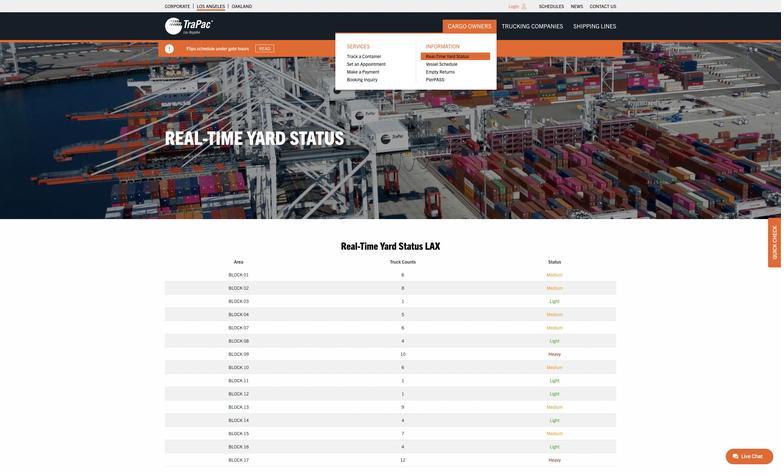 Task type: describe. For each thing, give the bounding box(es) containing it.
inquiry
[[364, 76, 378, 82]]

shipping lines link
[[569, 20, 622, 33]]

login
[[509, 3, 520, 9]]

block 16
[[229, 444, 249, 450]]

light for block 16
[[550, 444, 560, 450]]

real-time yard status vessel schedule empty returns pierpass
[[426, 53, 469, 82]]

04
[[244, 311, 249, 317]]

2 a from the top
[[359, 69, 362, 75]]

block for block 10
[[229, 364, 243, 370]]

01
[[244, 272, 249, 278]]

08
[[244, 338, 249, 344]]

schedule
[[197, 45, 215, 51]]

quick
[[772, 244, 779, 259]]

block 04
[[229, 311, 249, 317]]

track a container set an appointment make a payment booking inquiry
[[347, 53, 386, 82]]

block for block 04
[[229, 311, 243, 317]]

track
[[347, 53, 358, 59]]

flips schedule under gate hours
[[187, 45, 249, 51]]

block 17
[[229, 457, 249, 463]]

returns
[[440, 69, 455, 75]]

read link
[[256, 44, 275, 52]]

time for real-time yard status
[[207, 125, 243, 149]]

contact us link
[[590, 2, 617, 11]]

medium for block 15
[[547, 431, 563, 436]]

services
[[347, 43, 370, 50]]

11
[[244, 378, 249, 383]]

empty returns link
[[421, 68, 491, 76]]

block 13
[[229, 404, 249, 410]]

banner containing cargo owners
[[0, 12, 782, 90]]

block for block 02
[[229, 285, 243, 291]]

cargo owners menu item
[[336, 20, 497, 90]]

solid image
[[165, 45, 174, 54]]

8
[[402, 285, 405, 291]]

appointment
[[361, 61, 386, 67]]

block for block 15
[[229, 431, 243, 436]]

02
[[244, 285, 249, 291]]

block 14
[[229, 417, 249, 423]]

corporate
[[165, 3, 190, 9]]

medium for block 10
[[547, 364, 563, 370]]

block for block 09
[[229, 351, 243, 357]]

quick check link
[[769, 218, 782, 267]]

hours
[[238, 45, 249, 51]]

medium for block 07
[[547, 325, 563, 331]]

block for block 17
[[229, 457, 243, 463]]

schedule
[[440, 61, 458, 67]]

heavy for 10
[[549, 351, 561, 357]]

los
[[197, 3, 205, 9]]

menu bar inside banner
[[336, 20, 622, 90]]

14
[[244, 417, 249, 423]]

booking inquiry link
[[342, 76, 412, 83]]

block 11
[[229, 378, 249, 383]]

block for block 16
[[229, 444, 243, 450]]

block for block 12
[[229, 391, 243, 397]]

real- for real-time yard status lax
[[341, 239, 360, 252]]

menu for cargo owners
[[336, 33, 497, 90]]

block 08
[[229, 338, 249, 344]]

6 for block 01
[[402, 272, 405, 278]]

schedules link
[[540, 2, 565, 11]]

login link
[[509, 3, 520, 9]]

oakland
[[232, 3, 252, 9]]

vessel schedule link
[[421, 60, 491, 68]]

time for real-time yard status vessel schedule empty returns pierpass
[[436, 53, 446, 59]]

03
[[244, 298, 249, 304]]

real-time yard status
[[165, 125, 344, 149]]

set an appointment link
[[342, 60, 412, 68]]

block for block 03
[[229, 298, 243, 304]]

17
[[244, 457, 249, 463]]

read
[[260, 46, 271, 51]]

set
[[347, 61, 354, 67]]

4 for block 16
[[402, 444, 405, 450]]

4 for block 08
[[402, 338, 405, 344]]

4 for block 14
[[402, 417, 405, 423]]

block for block 01
[[229, 272, 243, 278]]

5
[[402, 311, 405, 317]]

1 for block 12
[[402, 391, 405, 397]]

medium for block 02
[[547, 285, 563, 291]]

1 a from the top
[[359, 53, 362, 59]]

counts
[[402, 259, 416, 265]]

1 for block 03
[[402, 298, 405, 304]]

shipping
[[574, 22, 600, 30]]

block 12
[[229, 391, 249, 397]]

light for block 11
[[550, 378, 560, 383]]

light for block 12
[[550, 391, 560, 397]]

los angeles
[[197, 3, 225, 9]]

block for block 13
[[229, 404, 243, 410]]

9
[[402, 404, 405, 410]]

services link
[[342, 40, 412, 52]]

information menu item
[[421, 40, 491, 83]]

schedules
[[540, 3, 565, 9]]

companies
[[532, 22, 564, 30]]

news link
[[571, 2, 584, 11]]

1 vertical spatial 10
[[244, 364, 249, 370]]

corporate link
[[165, 2, 190, 11]]

block 02
[[229, 285, 249, 291]]

block 01
[[229, 272, 249, 278]]

15
[[244, 431, 249, 436]]



Task type: vqa. For each thing, say whether or not it's contained in the screenshot.


Task type: locate. For each thing, give the bounding box(es) containing it.
menu bar containing cargo owners
[[336, 20, 622, 90]]

menu bar containing schedules
[[536, 2, 620, 11]]

block 09
[[229, 351, 249, 357]]

block left 11
[[229, 378, 243, 383]]

6 block from the top
[[229, 338, 243, 344]]

time for real-time yard status lax
[[360, 239, 378, 252]]

pierpass link
[[421, 76, 491, 83]]

3 block from the top
[[229, 298, 243, 304]]

quick check
[[772, 226, 779, 259]]

container
[[363, 53, 382, 59]]

1 horizontal spatial 10
[[401, 351, 406, 357]]

cargo
[[448, 22, 467, 30]]

0 vertical spatial yard
[[447, 53, 456, 59]]

0 vertical spatial real-
[[426, 53, 436, 59]]

2 horizontal spatial real-
[[426, 53, 436, 59]]

2 6 from the top
[[402, 325, 405, 331]]

area
[[234, 259, 244, 265]]

6 for block 07
[[402, 325, 405, 331]]

1
[[402, 298, 405, 304], [402, 378, 405, 383], [402, 391, 405, 397]]

0 vertical spatial menu bar
[[536, 2, 620, 11]]

1 vertical spatial yard
[[247, 125, 286, 149]]

6 medium from the top
[[547, 404, 563, 410]]

empty
[[426, 69, 439, 75]]

medium for block 04
[[547, 311, 563, 317]]

12 down 7
[[401, 457, 406, 463]]

3 medium from the top
[[547, 311, 563, 317]]

oakland link
[[232, 2, 252, 11]]

time inside real-time yard status vessel schedule empty returns pierpass
[[436, 53, 446, 59]]

1 6 from the top
[[402, 272, 405, 278]]

medium for block 13
[[547, 404, 563, 410]]

information link
[[421, 40, 491, 52]]

1 vertical spatial heavy
[[549, 457, 561, 463]]

14 block from the top
[[229, 444, 243, 450]]

2 vertical spatial 6
[[402, 364, 405, 370]]

light for block 14
[[550, 417, 560, 423]]

7 block from the top
[[229, 351, 243, 357]]

9 block from the top
[[229, 378, 243, 383]]

light for block 03
[[550, 298, 560, 304]]

block 07
[[229, 325, 249, 331]]

yard for real-time yard status vessel schedule empty returns pierpass
[[447, 53, 456, 59]]

menu containing services
[[336, 33, 497, 90]]

block left '02'
[[229, 285, 243, 291]]

09
[[244, 351, 249, 357]]

2 1 from the top
[[402, 378, 405, 383]]

block down block 09 on the left
[[229, 364, 243, 370]]

5 medium from the top
[[547, 364, 563, 370]]

1 medium from the top
[[547, 272, 563, 278]]

5 light from the top
[[550, 417, 560, 423]]

block left the 08
[[229, 338, 243, 344]]

1 vertical spatial time
[[207, 125, 243, 149]]

6 light from the top
[[550, 444, 560, 450]]

status for real-time yard status lax
[[399, 239, 423, 252]]

0 horizontal spatial time
[[207, 125, 243, 149]]

1 vertical spatial 4
[[402, 417, 405, 423]]

menu bar
[[536, 2, 620, 11], [336, 20, 622, 90]]

yard for real-time yard status lax
[[380, 239, 397, 252]]

2 vertical spatial 4
[[402, 444, 405, 450]]

3 1 from the top
[[402, 391, 405, 397]]

11 block from the top
[[229, 404, 243, 410]]

trucking
[[502, 22, 530, 30]]

1 horizontal spatial real-
[[341, 239, 360, 252]]

7
[[402, 431, 405, 436]]

block left 16
[[229, 444, 243, 450]]

flips
[[187, 45, 196, 51]]

1 heavy from the top
[[549, 351, 561, 357]]

information
[[426, 43, 460, 50]]

3 4 from the top
[[402, 444, 405, 450]]

07
[[244, 325, 249, 331]]

lax
[[425, 239, 440, 252]]

yard
[[447, 53, 456, 59], [247, 125, 286, 149], [380, 239, 397, 252]]

1 light from the top
[[550, 298, 560, 304]]

track a container link
[[342, 52, 412, 60]]

1 vertical spatial 12
[[401, 457, 406, 463]]

vessel
[[426, 61, 439, 67]]

1 horizontal spatial 12
[[401, 457, 406, 463]]

cargo owners link
[[443, 20, 497, 33]]

2 vertical spatial real-
[[341, 239, 360, 252]]

a right make at left top
[[359, 69, 362, 75]]

10
[[401, 351, 406, 357], [244, 364, 249, 370]]

los angeles image
[[165, 17, 213, 35]]

0 vertical spatial 1
[[402, 298, 405, 304]]

real- for real-time yard status vessel schedule empty returns pierpass
[[426, 53, 436, 59]]

trucking companies
[[502, 22, 564, 30]]

angeles
[[206, 3, 225, 9]]

block left 09
[[229, 351, 243, 357]]

los angeles link
[[197, 2, 225, 11]]

2 4 from the top
[[402, 417, 405, 423]]

make
[[347, 69, 358, 75]]

1 vertical spatial 6
[[402, 325, 405, 331]]

block left 14
[[229, 417, 243, 423]]

0 vertical spatial 12
[[244, 391, 249, 397]]

block left 15
[[229, 431, 243, 436]]

services menu item
[[342, 40, 412, 83]]

block left 13
[[229, 404, 243, 410]]

2 heavy from the top
[[549, 457, 561, 463]]

2 vertical spatial yard
[[380, 239, 397, 252]]

block
[[229, 272, 243, 278], [229, 285, 243, 291], [229, 298, 243, 304], [229, 311, 243, 317], [229, 325, 243, 331], [229, 338, 243, 344], [229, 351, 243, 357], [229, 364, 243, 370], [229, 378, 243, 383], [229, 391, 243, 397], [229, 404, 243, 410], [229, 417, 243, 423], [229, 431, 243, 436], [229, 444, 243, 450], [229, 457, 243, 463]]

12 down 11
[[244, 391, 249, 397]]

block 10
[[229, 364, 249, 370]]

3 light from the top
[[550, 378, 560, 383]]

1 4 from the top
[[402, 338, 405, 344]]

block 15
[[229, 431, 249, 436]]

menu for services
[[342, 52, 412, 83]]

4 medium from the top
[[547, 325, 563, 331]]

medium for block 01
[[547, 272, 563, 278]]

truck
[[390, 259, 401, 265]]

block left 07
[[229, 325, 243, 331]]

15 block from the top
[[229, 457, 243, 463]]

13 block from the top
[[229, 431, 243, 436]]

1 horizontal spatial yard
[[380, 239, 397, 252]]

0 horizontal spatial yard
[[247, 125, 286, 149]]

block up block 13 at the bottom left
[[229, 391, 243, 397]]

under
[[216, 45, 228, 51]]

2 horizontal spatial yard
[[447, 53, 456, 59]]

2 light from the top
[[550, 338, 560, 344]]

2 horizontal spatial time
[[436, 53, 446, 59]]

4
[[402, 338, 405, 344], [402, 417, 405, 423], [402, 444, 405, 450]]

block for block 14
[[229, 417, 243, 423]]

yard for real-time yard status
[[247, 125, 286, 149]]

4 light from the top
[[550, 391, 560, 397]]

4 down 9
[[402, 417, 405, 423]]

block left 03
[[229, 298, 243, 304]]

make a payment link
[[342, 68, 412, 76]]

real- inside real-time yard status vessel schedule empty returns pierpass
[[426, 53, 436, 59]]

16
[[244, 444, 249, 450]]

1 vertical spatial real-
[[165, 125, 207, 149]]

1 vertical spatial menu bar
[[336, 20, 622, 90]]

menu for information
[[421, 52, 491, 83]]

1 1 from the top
[[402, 298, 405, 304]]

0 horizontal spatial 12
[[244, 391, 249, 397]]

status for real-time yard status vessel schedule empty returns pierpass
[[457, 53, 469, 59]]

7 medium from the top
[[547, 431, 563, 436]]

block for block 11
[[229, 378, 243, 383]]

2 block from the top
[[229, 285, 243, 291]]

shipping lines
[[574, 22, 617, 30]]

cargo owners
[[448, 22, 492, 30]]

real- for real-time yard status
[[165, 125, 207, 149]]

yard inside real-time yard status vessel schedule empty returns pierpass
[[447, 53, 456, 59]]

an
[[355, 61, 360, 67]]

menu containing track a container
[[342, 52, 412, 83]]

contact
[[590, 3, 610, 9]]

1 block from the top
[[229, 272, 243, 278]]

2 vertical spatial 1
[[402, 391, 405, 397]]

4 down the 5
[[402, 338, 405, 344]]

contact us
[[590, 3, 617, 9]]

block left '04'
[[229, 311, 243, 317]]

owners
[[468, 22, 492, 30]]

0 vertical spatial 10
[[401, 351, 406, 357]]

4 down 7
[[402, 444, 405, 450]]

1 for block 11
[[402, 378, 405, 383]]

light
[[550, 298, 560, 304], [550, 338, 560, 344], [550, 378, 560, 383], [550, 391, 560, 397], [550, 417, 560, 423], [550, 444, 560, 450]]

2 medium from the top
[[547, 285, 563, 291]]

0 horizontal spatial 10
[[244, 364, 249, 370]]

0 vertical spatial a
[[359, 53, 362, 59]]

1 vertical spatial 1
[[402, 378, 405, 383]]

1 horizontal spatial time
[[360, 239, 378, 252]]

check
[[772, 226, 779, 243]]

menu containing real-time yard status
[[421, 52, 491, 83]]

12
[[244, 391, 249, 397], [401, 457, 406, 463]]

real-
[[426, 53, 436, 59], [165, 125, 207, 149], [341, 239, 360, 252]]

13
[[244, 404, 249, 410]]

light for block 08
[[550, 338, 560, 344]]

0 vertical spatial time
[[436, 53, 446, 59]]

10 block from the top
[[229, 391, 243, 397]]

real-time yard status link
[[421, 52, 491, 60]]

us
[[611, 3, 617, 9]]

6
[[402, 272, 405, 278], [402, 325, 405, 331], [402, 364, 405, 370]]

8 block from the top
[[229, 364, 243, 370]]

heavy
[[549, 351, 561, 357], [549, 457, 561, 463]]

a
[[359, 53, 362, 59], [359, 69, 362, 75]]

pierpass
[[426, 76, 445, 82]]

0 vertical spatial heavy
[[549, 351, 561, 357]]

5 block from the top
[[229, 325, 243, 331]]

gate
[[229, 45, 237, 51]]

6 for block 10
[[402, 364, 405, 370]]

block 03
[[229, 298, 249, 304]]

4 block from the top
[[229, 311, 243, 317]]

heavy for 12
[[549, 457, 561, 463]]

12 block from the top
[[229, 417, 243, 423]]

booking
[[347, 76, 363, 82]]

banner
[[0, 12, 782, 90]]

0 horizontal spatial real-
[[165, 125, 207, 149]]

real-time yard status menu item
[[421, 52, 491, 60]]

block left 17
[[229, 457, 243, 463]]

medium
[[547, 272, 563, 278], [547, 285, 563, 291], [547, 311, 563, 317], [547, 325, 563, 331], [547, 364, 563, 370], [547, 404, 563, 410], [547, 431, 563, 436]]

truck counts
[[390, 259, 416, 265]]

a right track
[[359, 53, 362, 59]]

block for block 07
[[229, 325, 243, 331]]

payment
[[363, 69, 380, 75]]

real-time yard status lax
[[341, 239, 440, 252]]

0 vertical spatial 4
[[402, 338, 405, 344]]

2 vertical spatial time
[[360, 239, 378, 252]]

0 vertical spatial 6
[[402, 272, 405, 278]]

lines
[[601, 22, 617, 30]]

time
[[436, 53, 446, 59], [207, 125, 243, 149], [360, 239, 378, 252]]

menu
[[336, 33, 497, 90], [342, 52, 412, 83], [421, 52, 491, 83]]

status inside real-time yard status vessel schedule empty returns pierpass
[[457, 53, 469, 59]]

block left the 01
[[229, 272, 243, 278]]

news
[[571, 3, 584, 9]]

3 6 from the top
[[402, 364, 405, 370]]

1 vertical spatial a
[[359, 69, 362, 75]]

light image
[[522, 4, 527, 9]]

status for real-time yard status
[[290, 125, 344, 149]]

block for block 08
[[229, 338, 243, 344]]



